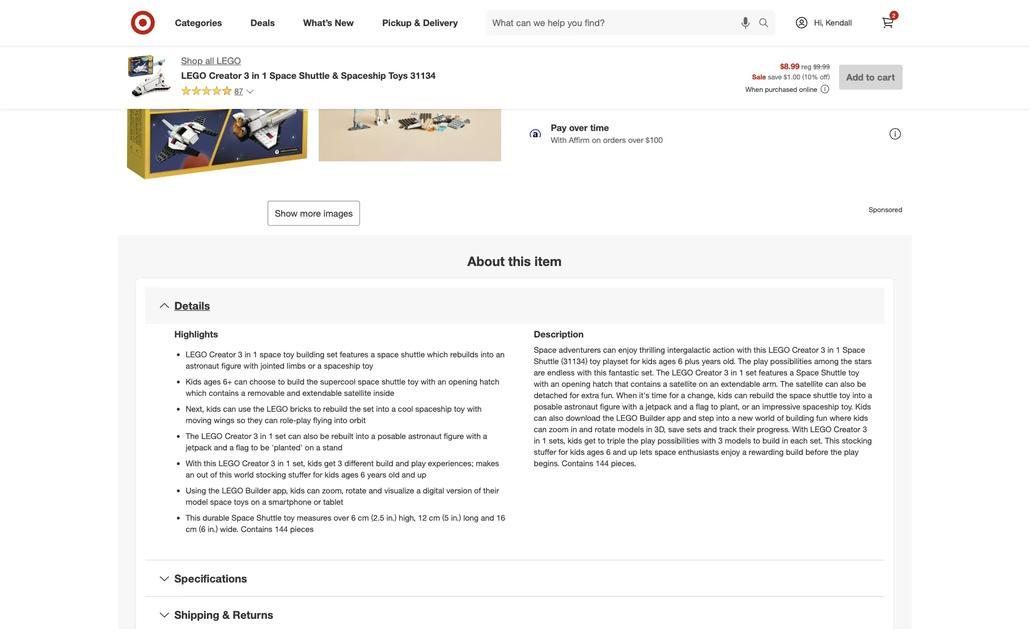 Task type: locate. For each thing, give the bounding box(es) containing it.
0 vertical spatial children
[[771, 21, 799, 31]]

when down sale
[[746, 85, 764, 93]]

lego inside the lego creator 3 in 1 set can also be rebuilt into a posable astronaut figure with a jetpack and a flag to be 'planted' on a stand
[[201, 431, 223, 441]]

for right parts.
[[713, 32, 723, 42]]

shop
[[181, 55, 203, 66]]

hatch
[[480, 377, 500, 386], [593, 379, 613, 389]]

(2.5
[[371, 513, 385, 522]]

extendable
[[721, 379, 761, 389], [303, 388, 342, 398]]

1 vertical spatial children
[[725, 32, 753, 42]]

0 horizontal spatial time
[[591, 122, 610, 133]]

also
[[841, 379, 855, 389], [549, 413, 564, 423], [304, 431, 318, 441]]

6 down different
[[361, 470, 365, 479]]

6 inside this durable space shuttle toy measures over 6 cm (2.5 in.) high, 12 cm (5 in.) long and 16 cm (6 in.) wide.  contains 144 pieces
[[351, 513, 356, 522]]

enjoy
[[619, 345, 638, 355], [722, 447, 741, 457]]

6 left plus
[[679, 356, 683, 366]]

figure inside lego creator 3 in 1 space toy building set features a space shuttle which rebuilds into an astronaut figure with jointed limbs or a spaceship toy
[[222, 361, 242, 370]]

0 horizontal spatial builder
[[246, 486, 271, 495]]

this inside description space adventurers can enjoy thrilling intergalactic action with this lego creator 3 in 1 space shuttle (31134) toy playset for kids ages 6 plus years old. the play possibilities among the stars are endless with this fantastic set.  the lego creator 3 in 1 set features a space shuttle toy with an opening hatch that contains a satellite on an extendable arm. the satellite can also be detached for extra fun. when it's time for a change, kids can rebuild the space shuttle toy into a posable astronaut figure with a jetpack and a flag to plant, or an impressive spaceship toy. kids can also download the lego builder app and step into a new world of building fun where kids can zoom in and rotate models in 3d, save sets and track their progress.  with lego creator 3 in 1 sets, kids get to triple the play possibilities with 3 models to build in each set. this stocking stuffer for kids ages 6 and up lets space enthusiasts enjoy a rewarding build before the play begins. contains 144 pieces.
[[826, 436, 840, 445]]

posable
[[534, 402, 563, 411], [378, 431, 406, 441]]

choking
[[593, 21, 621, 31], [593, 32, 621, 42]]

can inside using the lego builder app, kids can zoom, rotate and visualize a digital version of their model space toys on a smartphone or tablet
[[307, 486, 320, 495]]

all
[[205, 55, 214, 66]]

0 vertical spatial or
[[308, 361, 315, 370]]

satellite inside the kids ages 6+ can choose to build the supercool space shuttle toy with an opening hatch which contains a removable and extendable satellite inside
[[344, 388, 371, 398]]

with this lego creator 3 in 1 set, kids get 3 different build and play experiences; makes an out of this world stocking stuffer for kids ages 6 years old and up
[[186, 458, 499, 479]]

to inside button
[[867, 71, 875, 83]]

0 vertical spatial choking
[[593, 21, 621, 31]]

figure
[[222, 361, 242, 370], [601, 402, 621, 411], [444, 431, 464, 441]]

durable
[[203, 513, 229, 522]]

build down limbs
[[287, 377, 305, 386]]

enjoy up playset
[[619, 345, 638, 355]]

years inside description space adventurers can enjoy thrilling intergalactic action with this lego creator 3 in 1 space shuttle (31134) toy playset for kids ages 6 plus years old. the play possibilities among the stars are endless with this fantastic set.  the lego creator 3 in 1 set features a space shuttle toy with an opening hatch that contains a satellite on an extendable arm. the satellite can also be detached for extra fun. when it's time for a change, kids can rebuild the space shuttle toy into a posable astronaut figure with a jetpack and a flag to plant, or an impressive spaceship toy. kids can also download the lego builder app and step into a new world of building fun where kids can zoom in and rotate models in 3d, save sets and track their progress.  with lego creator 3 in 1 sets, kids get to triple the play possibilities with 3 models to build in each set. this stocking stuffer for kids ages 6 and up lets space enthusiasts enjoy a rewarding build before the play begins. contains 144 pieces.
[[702, 356, 721, 366]]

possibilities up arm.
[[771, 356, 813, 366]]

and up app
[[674, 402, 688, 411]]

1 vertical spatial posable
[[378, 431, 406, 441]]

0 horizontal spatial jetpack
[[186, 442, 212, 452]]

with
[[551, 135, 567, 145], [793, 424, 809, 434], [186, 458, 202, 468]]

& left spaceship
[[332, 70, 339, 81]]

orbit
[[350, 415, 366, 425]]

1 horizontal spatial item
[[885, 61, 898, 70]]

hi, kendall
[[815, 18, 853, 27]]

1 vertical spatial not
[[698, 32, 711, 42]]

kids up zoom,
[[325, 470, 339, 479]]

stuffer
[[534, 447, 557, 457], [288, 470, 311, 479]]

the left supercool at bottom
[[307, 377, 318, 386]]

0 horizontal spatial rotate
[[346, 486, 367, 495]]

build inside with this lego creator 3 in 1 set, kids get 3 different build and play experiences; makes an out of this world stocking stuffer for kids ages 6 years old and up
[[376, 458, 394, 468]]

choose
[[250, 377, 276, 386]]

flying
[[313, 415, 332, 425]]

save inside $8.99 reg $9.99 sale save $ 1.00 ( 10 % off )
[[768, 73, 782, 81]]

1 horizontal spatial over
[[569, 122, 588, 133]]

1 horizontal spatial world
[[756, 413, 775, 423]]

1 horizontal spatial children
[[771, 21, 799, 31]]

rebuild inside description space adventurers can enjoy thrilling intergalactic action with this lego creator 3 in 1 space shuttle (31134) toy playset for kids ages 6 plus years old. the play possibilities among the stars are endless with this fantastic set.  the lego creator 3 in 1 set features a space shuttle toy with an opening hatch that contains a satellite on an extendable arm. the satellite can also be detached for extra fun. when it's time for a change, kids can rebuild the space shuttle toy into a posable astronaut figure with a jetpack and a flag to plant, or an impressive spaceship toy. kids can also download the lego builder app and step into a new world of building fun where kids can zoom in and rotate models in 3d, save sets and track their progress.  with lego creator 3 in 1 sets, kids get to triple the play possibilities with 3 models to build in each set. this stocking stuffer for kids ages 6 and up lets space enthusiasts enjoy a rewarding build before the play begins. contains 144 pieces.
[[750, 390, 774, 400]]

1 vertical spatial rebuild
[[323, 404, 348, 414]]

building down 'impressive'
[[787, 413, 815, 423]]

1 vertical spatial contains
[[241, 524, 273, 534]]

144 left pieces.
[[596, 458, 609, 468]]

so
[[237, 415, 245, 425]]

on inside the lego creator 3 in 1 set can also be rebuilt into a posable astronaut figure with a jetpack and a flag to be 'planted' on a stand
[[305, 442, 314, 452]]

reg
[[802, 62, 812, 71]]

builder inside using the lego builder app, kids can zoom, rotate and visualize a digital version of their model space toys on a smartphone or tablet
[[246, 486, 271, 495]]

0 horizontal spatial get
[[324, 458, 336, 468]]

creator down plus
[[696, 368, 722, 377]]

1 vertical spatial which
[[186, 388, 207, 398]]

children
[[771, 21, 799, 31], [725, 32, 753, 42]]

1 warning: from the top
[[551, 21, 591, 31]]

0 vertical spatial possibilities
[[771, 356, 813, 366]]

which
[[427, 349, 448, 359], [186, 388, 207, 398]]

in inside the lego creator 3 in 1 set can also be rebuilt into a posable astronaut figure with a jetpack and a flag to be 'planted' on a stand
[[260, 431, 267, 441]]

get down download
[[585, 436, 596, 445]]

1 hazard from the top
[[623, 21, 647, 31]]

2 vertical spatial or
[[314, 497, 321, 506]]

stocking inside with this lego creator 3 in 1 set, kids get 3 different build and play experiences; makes an out of this world stocking stuffer for kids ages 6 years old and up
[[256, 470, 286, 479]]

to inside the kids ages 6+ can choose to build the supercool space shuttle toy with an opening hatch which contains a removable and extendable satellite inside
[[278, 377, 285, 386]]

shuttle down among
[[822, 368, 847, 377]]

or for using the lego builder app, kids can zoom, rotate and visualize a digital version of their model space toys on a smartphone or tablet
[[314, 497, 321, 506]]

1 inside the lego creator 3 in 1 set can also be rebuilt into a posable astronaut figure with a jetpack and a flag to be 'planted' on a stand
[[269, 431, 273, 441]]

contains up it's
[[631, 379, 661, 389]]

contains
[[668, 21, 698, 31], [631, 379, 661, 389], [209, 388, 239, 398]]

0 vertical spatial also
[[841, 379, 855, 389]]

0 vertical spatial not
[[744, 21, 757, 31]]

0 horizontal spatial be
[[260, 442, 270, 452]]

or left tablet
[[314, 497, 321, 506]]

1 inside lego creator 3 in 1 space toy building set features a space shuttle which rebuilds into an astronaut figure with jointed limbs or a spaceship toy
[[253, 349, 258, 359]]

144 inside description space adventurers can enjoy thrilling intergalactic action with this lego creator 3 in 1 space shuttle (31134) toy playset for kids ages 6 plus years old. the play possibilities among the stars are endless with this fantastic set.  the lego creator 3 in 1 set features a space shuttle toy with an opening hatch that contains a satellite on an extendable arm. the satellite can also be detached for extra fun. when it's time for a change, kids can rebuild the space shuttle toy into a posable astronaut figure with a jetpack and a flag to plant, or an impressive spaceship toy. kids can also download the lego builder app and step into a new world of building fun where kids can zoom in and rotate models in 3d, save sets and track their progress.  with lego creator 3 in 1 sets, kids get to triple the play possibilities with 3 models to build in each set. this stocking stuffer for kids ages 6 and up lets space enthusiasts enjoy a rewarding build before the play begins. contains 144 pieces.
[[596, 458, 609, 468]]

1 vertical spatial choking
[[593, 32, 621, 42]]

features inside lego creator 3 in 1 space toy building set features a space shuttle which rebuilds into an astronaut figure with jointed limbs or a spaceship toy
[[340, 349, 369, 359]]

an inside lego creator 3 in 1 space toy building set features a space shuttle which rebuilds into an astronaut figure with jointed limbs or a spaceship toy
[[496, 349, 505, 359]]

ages down different
[[342, 470, 359, 479]]

set inside next, kids can use the lego bricks to rebuild the set into a cool spaceship toy with moving wings so they can role-play flying into orbit
[[363, 404, 374, 414]]

space inside using the lego builder app, kids can zoom, rotate and visualize a digital version of their model space toys on a smartphone or tablet
[[210, 497, 232, 506]]

be down stars
[[858, 379, 867, 389]]

a left digital
[[417, 486, 421, 495]]

& for returns
[[222, 609, 230, 622]]

when purchased online
[[746, 85, 818, 93]]

building inside lego creator 3 in 1 space toy building set features a space shuttle which rebuilds into an astronaut figure with jointed limbs or a spaceship toy
[[297, 349, 325, 359]]

add to cart button
[[840, 65, 903, 90]]

0 horizontal spatial stuffer
[[288, 470, 311, 479]]

1 horizontal spatial 144
[[596, 458, 609, 468]]

1 horizontal spatial astronaut
[[408, 431, 442, 441]]

2 horizontal spatial astronaut
[[565, 402, 598, 411]]

1 horizontal spatial jetpack
[[646, 402, 672, 411]]

creator up 87 "link"
[[209, 70, 242, 81]]

2 vertical spatial &
[[222, 609, 230, 622]]

affirm
[[569, 135, 590, 145]]

space inside shop all lego lego creator 3 in 1 space shuttle & spaceship toys 31134
[[270, 70, 297, 81]]

of inside description space adventurers can enjoy thrilling intergalactic action with this lego creator 3 in 1 space shuttle (31134) toy playset for kids ages 6 plus years old. the play possibilities among the stars are endless with this fantastic set.  the lego creator 3 in 1 set features a space shuttle toy with an opening hatch that contains a satellite on an extendable arm. the satellite can also be detached for extra fun. when it's time for a change, kids can rebuild the space shuttle toy into a posable astronaut figure with a jetpack and a flag to plant, or an impressive spaceship toy. kids can also download the lego builder app and step into a new world of building fun where kids can zoom in and rotate models in 3d, save sets and track their progress.  with lego creator 3 in 1 sets, kids get to triple the play possibilities with 3 models to build in each set. this stocking stuffer for kids ages 6 and up lets space enthusiasts enjoy a rewarding build before the play begins. contains 144 pieces.
[[777, 413, 784, 423]]

in inside with this lego creator 3 in 1 set, kids get 3 different build and play experiences; makes an out of this world stocking stuffer for kids ages 6 years old and up
[[278, 458, 284, 468]]

experiences;
[[428, 458, 474, 468]]

this up out
[[204, 458, 217, 468]]

also up toy.
[[841, 379, 855, 389]]

ages inside the kids ages 6+ can choose to build the supercool space shuttle toy with an opening hatch which contains a removable and extendable satellite inside
[[204, 377, 221, 386]]

get
[[585, 436, 596, 445], [324, 458, 336, 468]]

stuffer inside with this lego creator 3 in 1 set, kids get 3 different build and play experiences; makes an out of this world stocking stuffer for kids ages 6 years old and up
[[288, 470, 311, 479]]

0 horizontal spatial of
[[210, 470, 217, 479]]

and inside the lego creator 3 in 1 set can also be rebuilt into a posable astronaut figure with a jetpack and a flag to be 'planted' on a stand
[[214, 442, 227, 452]]

1 horizontal spatial extendable
[[721, 379, 761, 389]]

a inside the warning: choking hazard - toy contains a small ball. not for children under 3 yrs. warning: choking hazard - small parts. not for children under 3 yrs.
[[700, 21, 704, 31]]

lego
[[217, 55, 241, 66], [181, 70, 207, 81], [769, 345, 790, 355], [186, 349, 207, 359], [672, 368, 694, 377], [267, 404, 288, 414], [617, 413, 638, 423], [811, 424, 832, 434], [201, 431, 223, 441], [219, 458, 240, 468], [222, 486, 243, 495]]

1 vertical spatial jetpack
[[186, 442, 212, 452]]

kids up next,
[[186, 377, 202, 386]]

a inside next, kids can use the lego bricks to rebuild the set into a cool spaceship toy with moving wings so they can role-play flying into orbit
[[392, 404, 396, 414]]

1 horizontal spatial up
[[629, 447, 638, 457]]

rebuild up flying
[[323, 404, 348, 414]]

shuttle
[[299, 70, 330, 81], [534, 356, 559, 366], [822, 368, 847, 377], [257, 513, 282, 522]]

over
[[569, 122, 588, 133], [629, 135, 644, 145], [334, 513, 349, 522]]

0 vertical spatial over
[[569, 122, 588, 133]]

their down new
[[740, 424, 755, 434]]

0 horizontal spatial world
[[234, 470, 254, 479]]

online
[[800, 85, 818, 93]]

the inside the kids ages 6+ can choose to build the supercool space shuttle toy with an opening hatch which contains a removable and extendable satellite inside
[[307, 377, 318, 386]]

under left kendall
[[801, 21, 822, 31]]

in inside shop all lego lego creator 3 in 1 space shuttle & spaceship toys 31134
[[252, 70, 260, 81]]

2 choking from the top
[[593, 32, 621, 42]]

images
[[324, 208, 353, 219]]

with up each
[[793, 424, 809, 434]]

0 vertical spatial rebuild
[[750, 390, 774, 400]]

flag
[[696, 402, 709, 411], [236, 442, 249, 452]]

toy inside this durable space shuttle toy measures over 6 cm (2.5 in.) high, 12 cm (5 in.) long and 16 cm (6 in.) wide.  contains 144 pieces
[[284, 513, 295, 522]]

on inside description space adventurers can enjoy thrilling intergalactic action with this lego creator 3 in 1 space shuttle (31134) toy playset for kids ages 6 plus years old. the play possibilities among the stars are endless with this fantastic set.  the lego creator 3 in 1 set features a space shuttle toy with an opening hatch that contains a satellite on an extendable arm. the satellite can also be detached for extra fun. when it's time for a change, kids can rebuild the space shuttle toy into a posable astronaut figure with a jetpack and a flag to plant, or an impressive spaceship toy. kids can also download the lego builder app and step into a new world of building fun where kids can zoom in and rotate models in 3d, save sets and track their progress.  with lego creator 3 in 1 sets, kids get to triple the play possibilities with 3 models to build in each set. this stocking stuffer for kids ages 6 and up lets space enthusiasts enjoy a rewarding build before the play begins. contains 144 pieces.
[[699, 379, 708, 389]]

show more images
[[275, 208, 353, 219]]

& for delivery
[[414, 17, 421, 28]]

rebuild
[[750, 390, 774, 400], [323, 404, 348, 414]]

on right toys
[[251, 497, 260, 506]]

the right 'using'
[[208, 486, 220, 495]]

before
[[806, 447, 829, 457]]

shuttle down 'smartphone'
[[257, 513, 282, 522]]

builder up the 3d,
[[640, 413, 665, 423]]

in inside lego creator 3 in 1 space toy building set features a space shuttle which rebuilds into an astronaut figure with jointed limbs or a spaceship toy
[[245, 349, 251, 359]]

building up limbs
[[297, 349, 325, 359]]

1 down "deals" link at left
[[262, 70, 267, 81]]

stocking inside description space adventurers can enjoy thrilling intergalactic action with this lego creator 3 in 1 space shuttle (31134) toy playset for kids ages 6 plus years old. the play possibilities among the stars are endless with this fantastic set.  the lego creator 3 in 1 set features a space shuttle toy with an opening hatch that contains a satellite on an extendable arm. the satellite can also be detached for extra fun. when it's time for a change, kids can rebuild the space shuttle toy into a posable astronaut figure with a jetpack and a flag to plant, or an impressive spaceship toy. kids can also download the lego builder app and step into a new world of building fun where kids can zoom in and rotate models in 3d, save sets and track their progress.  with lego creator 3 in 1 sets, kids get to triple the play possibilities with 3 models to build in each set. this stocking stuffer for kids ages 6 and up lets space enthusiasts enjoy a rewarding build before the play begins. contains 144 pieces.
[[842, 436, 873, 445]]

0 vertical spatial flag
[[696, 402, 709, 411]]

1 vertical spatial possibilities
[[658, 436, 700, 445]]

1 vertical spatial building
[[787, 413, 815, 423]]

1 vertical spatial set.
[[811, 436, 823, 445]]

possibilities down the sets on the bottom of page
[[658, 436, 700, 445]]

play up digital
[[411, 458, 426, 468]]

shipping
[[174, 609, 219, 622]]

not
[[744, 21, 757, 31], [698, 32, 711, 42]]

to down the jointed
[[278, 377, 285, 386]]

a left ball.
[[700, 21, 704, 31]]

hatch up "fun."
[[593, 379, 613, 389]]

in.) right (6
[[208, 524, 218, 534]]

1 vertical spatial world
[[234, 470, 254, 479]]

can up 'planted'
[[288, 431, 301, 441]]

1 vertical spatial enjoy
[[722, 447, 741, 457]]

rebuilt
[[332, 431, 354, 441]]

set inside lego creator 3 in 1 space toy building set features a space shuttle which rebuilds into an astronaut figure with jointed limbs or a spaceship toy
[[327, 349, 338, 359]]

satellite down among
[[796, 379, 824, 389]]

1 horizontal spatial kids
[[856, 402, 872, 411]]

description space adventurers can enjoy thrilling intergalactic action with this lego creator 3 in 1 space shuttle (31134) toy playset for kids ages 6 plus years old. the play possibilities among the stars are endless with this fantastic set.  the lego creator 3 in 1 set features a space shuttle toy with an opening hatch that contains a satellite on an extendable arm. the satellite can also be detached for extra fun. when it's time for a change, kids can rebuild the space shuttle toy into a posable astronaut figure with a jetpack and a flag to plant, or an impressive spaceship toy. kids can also download the lego builder app and step into a new world of building fun where kids can zoom in and rotate models in 3d, save sets and track their progress.  with lego creator 3 in 1 sets, kids get to triple the play possibilities with 3 models to build in each set. this stocking stuffer for kids ages 6 and up lets space enthusiasts enjoy a rewarding build before the play begins. contains 144 pieces.
[[534, 328, 873, 468]]

role-
[[280, 415, 297, 425]]

track
[[720, 424, 737, 434]]

also up zoom
[[549, 413, 564, 423]]

1 horizontal spatial be
[[320, 431, 329, 441]]

out
[[197, 470, 208, 479]]

& inside dropdown button
[[222, 609, 230, 622]]

builder up toys
[[246, 486, 271, 495]]

of inside with this lego creator 3 in 1 set, kids get 3 different build and play experiences; makes an out of this world stocking stuffer for kids ages 6 years old and up
[[210, 470, 217, 479]]

with inside with this lego creator 3 in 1 set, kids get 3 different build and play experiences; makes an out of this world stocking stuffer for kids ages 6 years old and up
[[186, 458, 202, 468]]

and inside the kids ages 6+ can choose to build the supercool space shuttle toy with an opening hatch which contains a removable and extendable satellite inside
[[287, 388, 300, 398]]

figure up 6+
[[222, 361, 242, 370]]

toy inside the kids ages 6+ can choose to build the supercool space shuttle toy with an opening hatch which contains a removable and extendable satellite inside
[[408, 377, 419, 386]]

0 horizontal spatial over
[[334, 513, 349, 522]]

can right 6+
[[235, 377, 247, 386]]

up inside description space adventurers can enjoy thrilling intergalactic action with this lego creator 3 in 1 space shuttle (31134) toy playset for kids ages 6 plus years old. the play possibilities among the stars are endless with this fantastic set.  the lego creator 3 in 1 set features a space shuttle toy with an opening hatch that contains a satellite on an extendable arm. the satellite can also be detached for extra fun. when it's time for a change, kids can rebuild the space shuttle toy into a posable astronaut figure with a jetpack and a flag to plant, or an impressive spaceship toy. kids can also download the lego builder app and step into a new world of building fun where kids can zoom in and rotate models in 3d, save sets and track their progress.  with lego creator 3 in 1 sets, kids get to triple the play possibilities with 3 models to build in each set. this stocking stuffer for kids ages 6 and up lets space enthusiasts enjoy a rewarding build before the play begins. contains 144 pieces.
[[629, 447, 638, 457]]

0 vertical spatial time
[[591, 122, 610, 133]]

1 vertical spatial this
[[186, 513, 201, 522]]

1 vertical spatial models
[[725, 436, 752, 445]]

0 vertical spatial contains
[[562, 458, 594, 468]]

1 vertical spatial &
[[332, 70, 339, 81]]

years left old
[[368, 470, 387, 479]]

space down "deals" link at left
[[270, 70, 297, 81]]

0 horizontal spatial save
[[669, 424, 685, 434]]

astronaut inside lego creator 3 in 1 space toy building set features a space shuttle which rebuilds into an astronaut figure with jointed limbs or a spaceship toy
[[186, 361, 219, 370]]

space inside the kids ages 6+ can choose to build the supercool space shuttle toy with an opening hatch which contains a removable and extendable satellite inside
[[358, 377, 380, 386]]

build
[[287, 377, 305, 386], [763, 436, 780, 445], [786, 447, 804, 457], [376, 458, 394, 468]]

in.)
[[387, 513, 397, 522], [451, 513, 461, 522], [208, 524, 218, 534]]

or right limbs
[[308, 361, 315, 370]]

play down the bricks
[[297, 415, 311, 425]]

a right limbs
[[318, 361, 322, 370]]

0 horizontal spatial spaceship
[[324, 361, 361, 370]]

into inside the lego creator 3 in 1 set can also be rebuilt into a posable astronaut figure with a jetpack and a flag to be 'planted' on a stand
[[356, 431, 369, 441]]

1 vertical spatial when
[[617, 390, 637, 400]]

in down download
[[571, 424, 577, 434]]

0 vertical spatial jetpack
[[646, 402, 672, 411]]

lego creator 3 in 1 space toy building set features a space shuttle which rebuilds into an astronaut figure with jointed limbs or a spaceship toy
[[186, 349, 505, 370]]

0 vertical spatial 144
[[596, 458, 609, 468]]

it's
[[640, 390, 650, 400]]

world inside with this lego creator 3 in 1 set, kids get 3 different build and play experiences; makes an out of this world stocking stuffer for kids ages 6 years old and up
[[234, 470, 254, 479]]

0 horizontal spatial flag
[[236, 442, 249, 452]]

and inside this durable space shuttle toy measures over 6 cm (2.5 in.) high, 12 cm (5 in.) long and 16 cm (6 in.) wide.  contains 144 pieces
[[481, 513, 495, 522]]

3
[[824, 21, 828, 31], [778, 32, 783, 42], [244, 70, 249, 81], [821, 345, 826, 355], [238, 349, 243, 359], [725, 368, 729, 377], [863, 424, 868, 434], [254, 431, 258, 441], [719, 436, 723, 445], [271, 458, 276, 468], [338, 458, 342, 468]]

1 - from the top
[[649, 21, 653, 31]]

toy inside the warning: choking hazard - toy contains a small ball. not for children under 3 yrs. warning: choking hazard - small parts. not for children under 3 yrs.
[[655, 21, 666, 31]]

a
[[700, 21, 704, 31], [371, 349, 375, 359], [318, 361, 322, 370], [790, 368, 795, 377], [663, 379, 668, 389], [241, 388, 246, 398], [681, 390, 686, 400], [868, 390, 873, 400], [640, 402, 644, 411], [690, 402, 694, 411], [392, 404, 396, 414], [732, 413, 736, 423], [371, 431, 376, 441], [483, 431, 488, 441], [230, 442, 234, 452], [316, 442, 321, 452], [743, 447, 747, 457], [417, 486, 421, 495], [262, 497, 267, 506]]

in.) right (2.5
[[387, 513, 397, 522]]

opening up extra
[[562, 379, 591, 389]]

1 horizontal spatial posable
[[534, 402, 563, 411]]

the inside the lego creator 3 in 1 set can also be rebuilt into a posable astronaut figure with a jetpack and a flag to be 'planted' on a stand
[[186, 431, 199, 441]]

not right parts.
[[698, 32, 711, 42]]

kids up 'smartphone'
[[290, 486, 305, 495]]

old
[[389, 470, 400, 479]]

6 down using the lego builder app, kids can zoom, rotate and visualize a digital version of their model space toys on a smartphone or tablet
[[351, 513, 356, 522]]

6+
[[223, 377, 232, 386]]

1 horizontal spatial flag
[[696, 402, 709, 411]]

1 vertical spatial under
[[755, 32, 776, 42]]

1 horizontal spatial small
[[707, 21, 725, 31]]

set inside description space adventurers can enjoy thrilling intergalactic action with this lego creator 3 in 1 space shuttle (31134) toy playset for kids ages 6 plus years old. the play possibilities among the stars are endless with this fantastic set.  the lego creator 3 in 1 set features a space shuttle toy with an opening hatch that contains a satellite on an extendable arm. the satellite can also be detached for extra fun. when it's time for a change, kids can rebuild the space shuttle toy into a posable astronaut figure with a jetpack and a flag to plant, or an impressive spaceship toy. kids can also download the lego builder app and step into a new world of building fun where kids can zoom in and rotate models in 3d, save sets and track their progress.  with lego creator 3 in 1 sets, kids get to triple the play possibilities with 3 models to build in each set. this stocking stuffer for kids ages 6 and up lets space enthusiasts enjoy a rewarding build before the play begins. contains 144 pieces.
[[746, 368, 757, 377]]

up up digital
[[418, 470, 427, 479]]

What can we help you find? suggestions appear below search field
[[486, 10, 762, 35]]

this inside this durable space shuttle toy measures over 6 cm (2.5 in.) high, 12 cm (5 in.) long and 16 cm (6 in.) wide.  contains 144 pieces
[[186, 513, 201, 522]]

also down flying
[[304, 431, 318, 441]]

1 horizontal spatial under
[[801, 21, 822, 31]]

1 vertical spatial their
[[484, 486, 499, 495]]

a inside the kids ages 6+ can choose to build the supercool space shuttle toy with an opening hatch which contains a removable and extendable satellite inside
[[241, 388, 246, 398]]

specifications
[[174, 572, 247, 585]]

2 vertical spatial with
[[186, 458, 202, 468]]

to left "cart"
[[867, 71, 875, 83]]

sponsored
[[869, 205, 903, 214]]

deals
[[251, 17, 275, 28]]

for up zoom,
[[313, 470, 323, 479]]

with
[[737, 345, 752, 355], [244, 361, 258, 370], [577, 368, 592, 377], [421, 377, 436, 386], [534, 379, 549, 389], [623, 402, 637, 411], [467, 404, 482, 414], [466, 431, 481, 441], [702, 436, 717, 445]]

kids right sets,
[[568, 436, 583, 445]]

builder
[[640, 413, 665, 423], [246, 486, 271, 495]]

rotate right zoom,
[[346, 486, 367, 495]]

a down stars
[[868, 390, 873, 400]]

1 vertical spatial astronaut
[[565, 402, 598, 411]]

for inside with this lego creator 3 in 1 set, kids get 3 different build and play experiences; makes an out of this world stocking stuffer for kids ages 6 years old and up
[[313, 470, 323, 479]]

2 vertical spatial also
[[304, 431, 318, 441]]

add inside add item button
[[870, 61, 883, 70]]

0 horizontal spatial building
[[297, 349, 325, 359]]

orders
[[604, 135, 626, 145]]

kids ages 6+ can choose to build the supercool space shuttle toy with an opening hatch which contains a removable and extendable satellite inside
[[186, 377, 500, 398]]

0 vertical spatial warning:
[[551, 21, 591, 31]]

play inside next, kids can use the lego bricks to rebuild the set into a cool spaceship toy with moving wings so they can role-play flying into orbit
[[297, 415, 311, 425]]

1 horizontal spatial when
[[746, 85, 764, 93]]

of
[[777, 413, 784, 423], [210, 470, 217, 479], [475, 486, 481, 495]]

figure inside description space adventurers can enjoy thrilling intergalactic action with this lego creator 3 in 1 space shuttle (31134) toy playset for kids ages 6 plus years old. the play possibilities among the stars are endless with this fantastic set.  the lego creator 3 in 1 set features a space shuttle toy with an opening hatch that contains a satellite on an extendable arm. the satellite can also be detached for extra fun. when it's time for a change, kids can rebuild the space shuttle toy into a posable astronaut figure with a jetpack and a flag to plant, or an impressive spaceship toy. kids can also download the lego builder app and step into a new world of building fun where kids can zoom in and rotate models in 3d, save sets and track their progress.  with lego creator 3 in 1 sets, kids get to triple the play possibilities with 3 models to build in each set. this stocking stuffer for kids ages 6 and up lets space enthusiasts enjoy a rewarding build before the play begins. contains 144 pieces.
[[601, 402, 621, 411]]

0 horizontal spatial &
[[222, 609, 230, 622]]

features up arm.
[[759, 368, 788, 377]]

item inside add item button
[[885, 61, 898, 70]]

2 vertical spatial figure
[[444, 431, 464, 441]]

save left $
[[768, 73, 782, 81]]

shuttle
[[401, 349, 425, 359], [382, 377, 406, 386], [814, 390, 838, 400]]

features
[[340, 349, 369, 359], [759, 368, 788, 377]]

when inside description space adventurers can enjoy thrilling intergalactic action with this lego creator 3 in 1 space shuttle (31134) toy playset for kids ages 6 plus years old. the play possibilities among the stars are endless with this fantastic set.  the lego creator 3 in 1 set features a space shuttle toy with an opening hatch that contains a satellite on an extendable arm. the satellite can also be detached for extra fun. when it's time for a change, kids can rebuild the space shuttle toy into a posable astronaut figure with a jetpack and a flag to plant, or an impressive spaceship toy. kids can also download the lego builder app and step into a new world of building fun where kids can zoom in and rotate models in 3d, save sets and track their progress.  with lego creator 3 in 1 sets, kids get to triple the play possibilities with 3 models to build in each set. this stocking stuffer for kids ages 6 and up lets space enthusiasts enjoy a rewarding build before the play begins. contains 144 pieces.
[[617, 390, 637, 400]]

to inside next, kids can use the lego bricks to rebuild the set into a cool spaceship toy with moving wings so they can role-play flying into orbit
[[314, 404, 321, 414]]

2 vertical spatial over
[[334, 513, 349, 522]]

this
[[826, 436, 840, 445], [186, 513, 201, 522]]

1 horizontal spatial building
[[787, 413, 815, 423]]

6
[[679, 356, 683, 366], [607, 447, 611, 457], [361, 470, 365, 479], [351, 513, 356, 522]]

build inside the kids ages 6+ can choose to build the supercool space shuttle toy with an opening hatch which contains a removable and extendable satellite inside
[[287, 377, 305, 386]]

the down "thrilling"
[[657, 368, 670, 377]]

0 vertical spatial world
[[756, 413, 775, 423]]

1 horizontal spatial time
[[652, 390, 668, 400]]

up
[[629, 447, 638, 457], [418, 470, 427, 479]]

shuttle up fun
[[814, 390, 838, 400]]

set.
[[642, 368, 655, 377], [811, 436, 823, 445]]

spaceship inside lego creator 3 in 1 space toy building set features a space shuttle which rebuilds into an astronaut figure with jointed limbs or a spaceship toy
[[324, 361, 361, 370]]

2 vertical spatial be
[[260, 442, 270, 452]]

opening inside description space adventurers can enjoy thrilling intergalactic action with this lego creator 3 in 1 space shuttle (31134) toy playset for kids ages 6 plus years old. the play possibilities among the stars are endless with this fantastic set.  the lego creator 3 in 1 set features a space shuttle toy with an opening hatch that contains a satellite on an extendable arm. the satellite can also be detached for extra fun. when it's time for a change, kids can rebuild the space shuttle toy into a posable astronaut figure with a jetpack and a flag to plant, or an impressive spaceship toy. kids can also download the lego builder app and step into a new world of building fun where kids can zoom in and rotate models in 3d, save sets and track their progress.  with lego creator 3 in 1 sets, kids get to triple the play possibilities with 3 models to build in each set. this stocking stuffer for kids ages 6 and up lets space enthusiasts enjoy a rewarding build before the play begins. contains 144 pieces.
[[562, 379, 591, 389]]

app
[[668, 413, 681, 423]]

for down sets,
[[559, 447, 568, 457]]

can up playset
[[604, 345, 617, 355]]

sets,
[[549, 436, 566, 445]]

1 up 'planted'
[[269, 431, 273, 441]]

creator inside the lego creator 3 in 1 set can also be rebuilt into a posable astronaut figure with a jetpack and a flag to be 'planted' on a stand
[[225, 431, 252, 441]]

0 vertical spatial of
[[777, 413, 784, 423]]

0 vertical spatial posable
[[534, 402, 563, 411]]

opening inside the kids ages 6+ can choose to build the supercool space shuttle toy with an opening hatch which contains a removable and extendable satellite inside
[[449, 377, 478, 386]]

into
[[481, 349, 494, 359], [853, 390, 866, 400], [376, 404, 390, 414], [717, 413, 730, 423], [334, 415, 348, 425], [356, 431, 369, 441]]

creator up among
[[793, 345, 819, 355]]

1 vertical spatial features
[[759, 368, 788, 377]]

1 horizontal spatial of
[[475, 486, 481, 495]]

extendable inside the kids ages 6+ can choose to build the supercool space shuttle toy with an opening hatch which contains a removable and extendable satellite inside
[[303, 388, 342, 398]]

87 link
[[181, 86, 255, 99]]

or
[[308, 361, 315, 370], [743, 402, 750, 411], [314, 497, 321, 506]]

shuttle up "inside"
[[382, 377, 406, 386]]

add for add item
[[870, 61, 883, 70]]

contains down sets,
[[562, 458, 594, 468]]

or inside using the lego builder app, kids can zoom, rotate and visualize a digital version of their model space toys on a smartphone or tablet
[[314, 497, 321, 506]]

1 horizontal spatial figure
[[444, 431, 464, 441]]

2 horizontal spatial &
[[414, 17, 421, 28]]

space
[[260, 349, 281, 359], [377, 349, 399, 359], [358, 377, 380, 386], [790, 390, 812, 400], [655, 447, 677, 457], [210, 497, 232, 506]]

world
[[756, 413, 775, 423], [234, 470, 254, 479]]

1 vertical spatial add
[[847, 71, 864, 83]]

world inside description space adventurers can enjoy thrilling intergalactic action with this lego creator 3 in 1 space shuttle (31134) toy playset for kids ages 6 plus years old. the play possibilities among the stars are endless with this fantastic set.  the lego creator 3 in 1 set features a space shuttle toy with an opening hatch that contains a satellite on an extendable arm. the satellite can also be detached for extra fun. when it's time for a change, kids can rebuild the space shuttle toy into a posable astronaut figure with a jetpack and a flag to plant, or an impressive spaceship toy. kids can also download the lego builder app and step into a new world of building fun where kids can zoom in and rotate models in 3d, save sets and track their progress.  with lego creator 3 in 1 sets, kids get to triple the play possibilities with 3 models to build in each set. this stocking stuffer for kids ages 6 and up lets space enthusiasts enjoy a rewarding build before the play begins. contains 144 pieces.
[[756, 413, 775, 423]]

lego inside next, kids can use the lego bricks to rebuild the set into a cool spaceship toy with moving wings so they can role-play flying into orbit
[[267, 404, 288, 414]]

astronaut inside description space adventurers can enjoy thrilling intergalactic action with this lego creator 3 in 1 space shuttle (31134) toy playset for kids ages 6 plus years old. the play possibilities among the stars are endless with this fantastic set.  the lego creator 3 in 1 set features a space shuttle toy with an opening hatch that contains a satellite on an extendable arm. the satellite can also be detached for extra fun. when it's time for a change, kids can rebuild the space shuttle toy into a posable astronaut figure with a jetpack and a flag to plant, or an impressive spaceship toy. kids can also download the lego builder app and step into a new world of building fun where kids can zoom in and rotate models in 3d, save sets and track their progress.  with lego creator 3 in 1 sets, kids get to triple the play possibilities with 3 models to build in each set. this stocking stuffer for kids ages 6 and up lets space enthusiasts enjoy a rewarding build before the play begins. contains 144 pieces.
[[565, 402, 598, 411]]

cm left (2.5
[[358, 513, 369, 522]]

0 horizontal spatial kids
[[186, 377, 202, 386]]

space
[[270, 70, 297, 81], [534, 345, 557, 355], [843, 345, 866, 355], [797, 368, 820, 377], [232, 513, 254, 522]]

can left zoom
[[534, 424, 547, 434]]

digital
[[423, 486, 444, 495]]

0 horizontal spatial hatch
[[480, 377, 500, 386]]

flag down change,
[[696, 402, 709, 411]]

(5
[[443, 513, 449, 522]]

item
[[885, 61, 898, 70], [535, 253, 562, 269]]

0 horizontal spatial also
[[304, 431, 318, 441]]

0 horizontal spatial rebuild
[[323, 404, 348, 414]]

& left returns at the left bottom of the page
[[222, 609, 230, 622]]

rotate inside using the lego builder app, kids can zoom, rotate and visualize a digital version of their model space toys on a smartphone or tablet
[[346, 486, 367, 495]]

rotate
[[595, 424, 616, 434], [346, 486, 367, 495]]

2 vertical spatial of
[[475, 486, 481, 495]]

stocking
[[842, 436, 873, 445], [256, 470, 286, 479]]

ages left 6+
[[204, 377, 221, 386]]

1 horizontal spatial contains
[[562, 458, 594, 468]]

1 horizontal spatial builder
[[640, 413, 665, 423]]

0 horizontal spatial yrs.
[[785, 32, 797, 42]]

1 vertical spatial or
[[743, 402, 750, 411]]

and left visualize
[[369, 486, 382, 495]]

and down wings at the left bottom of page
[[214, 442, 227, 452]]

0 horizontal spatial features
[[340, 349, 369, 359]]



Task type: describe. For each thing, give the bounding box(es) containing it.
1 horizontal spatial set.
[[811, 436, 823, 445]]

2 hazard from the top
[[623, 32, 647, 42]]

lego inside lego creator 3 in 1 space toy building set features a space shuttle which rebuilds into an astronaut figure with jointed limbs or a spaceship toy
[[186, 349, 207, 359]]

3d,
[[655, 424, 666, 434]]

this down playset
[[594, 368, 607, 377]]

with inside next, kids can use the lego bricks to rebuild the set into a cool spaceship toy with moving wings so they can role-play flying into orbit
[[467, 404, 482, 414]]

shipping & returns button
[[145, 597, 885, 629]]

sets
[[687, 424, 702, 434]]

0 horizontal spatial not
[[698, 32, 711, 42]]

their inside description space adventurers can enjoy thrilling intergalactic action with this lego creator 3 in 1 space shuttle (31134) toy playset for kids ages 6 plus years old. the play possibilities among the stars are endless with this fantastic set.  the lego creator 3 in 1 set features a space shuttle toy with an opening hatch that contains a satellite on an extendable arm. the satellite can also be detached for extra fun. when it's time for a change, kids can rebuild the space shuttle toy into a posable astronaut figure with a jetpack and a flag to plant, or an impressive spaceship toy. kids can also download the lego builder app and step into a new world of building fun where kids can zoom in and rotate models in 3d, save sets and track their progress.  with lego creator 3 in 1 sets, kids get to triple the play possibilities with 3 models to build in each set. this stocking stuffer for kids ages 6 and up lets space enthusiasts enjoy a rewarding build before the play begins. contains 144 pieces.
[[740, 424, 755, 434]]

kids down download
[[571, 447, 585, 457]]

a down wings at the left bottom of page
[[230, 442, 234, 452]]

impressive
[[763, 402, 801, 411]]

and up old
[[396, 458, 409, 468]]

this up arm.
[[754, 345, 767, 355]]

0 horizontal spatial item
[[535, 253, 562, 269]]

get inside with this lego creator 3 in 1 set, kids get 3 different build and play experiences; makes an out of this world stocking stuffer for kids ages 6 years old and up
[[324, 458, 336, 468]]

a right toys
[[262, 497, 267, 506]]

space down description
[[534, 345, 557, 355]]

can up wings at the left bottom of page
[[223, 404, 236, 414]]

build down progress.
[[763, 436, 780, 445]]

0 vertical spatial under
[[801, 21, 822, 31]]

which inside the kids ages 6+ can choose to build the supercool space shuttle toy with an opening hatch which contains a removable and extendable satellite inside
[[186, 388, 207, 398]]

visualize
[[385, 486, 414, 495]]

cool
[[398, 404, 413, 414]]

in left each
[[783, 436, 789, 445]]

supercool
[[320, 377, 356, 386]]

where
[[830, 413, 852, 423]]

ages inside with this lego creator 3 in 1 set, kids get 3 different build and play experiences; makes an out of this world stocking stuffer for kids ages 6 years old and up
[[342, 470, 359, 479]]

& inside shop all lego lego creator 3 in 1 space shuttle & spaceship toys 31134
[[332, 70, 339, 81]]

image gallery element
[[127, 0, 501, 226]]

1 horizontal spatial models
[[725, 436, 752, 445]]

lego inside using the lego builder app, kids can zoom, rotate and visualize a digital version of their model space toys on a smartphone or tablet
[[222, 486, 243, 495]]

triple
[[608, 436, 625, 445]]

a up "inside"
[[371, 349, 375, 359]]

2 horizontal spatial in.)
[[451, 513, 461, 522]]

kids inside the kids ages 6+ can choose to build the supercool space shuttle toy with an opening hatch which contains a removable and extendable satellite inside
[[186, 377, 202, 386]]

1 horizontal spatial cm
[[358, 513, 369, 522]]

add for add to cart
[[847, 71, 864, 83]]

pickup & delivery link
[[373, 10, 472, 35]]

set inside the lego creator 3 in 1 set can also be rebuilt into a posable astronaut figure with a jetpack and a flag to be 'planted' on a stand
[[275, 431, 286, 441]]

creator down where
[[834, 424, 861, 434]]

specifications button
[[145, 560, 885, 597]]

1 horizontal spatial yrs.
[[831, 21, 843, 31]]

posable inside the lego creator 3 in 1 set can also be rebuilt into a posable astronaut figure with a jetpack and a flag to be 'planted' on a stand
[[378, 431, 406, 441]]

into up toy.
[[853, 390, 866, 400]]

toys
[[234, 497, 249, 506]]

lets
[[640, 447, 653, 457]]

toys
[[389, 70, 408, 81]]

details
[[174, 299, 210, 312]]

1 up among
[[836, 345, 841, 355]]

use
[[238, 404, 251, 414]]

the right old.
[[738, 356, 752, 366]]

years inside with this lego creator 3 in 1 set, kids get 3 different build and play experiences; makes an out of this world stocking stuffer for kids ages 6 years old and up
[[368, 470, 387, 479]]

a up 'impressive'
[[790, 368, 795, 377]]

1 vertical spatial also
[[549, 413, 564, 423]]

creator inside shop all lego lego creator 3 in 1 space shuttle & spaceship toys 31134
[[209, 70, 242, 81]]

pay over time with affirm on orders over $100
[[551, 122, 663, 145]]

arm.
[[763, 379, 779, 389]]

1 horizontal spatial possibilities
[[771, 356, 813, 366]]

for up app
[[670, 390, 679, 400]]

progress.
[[758, 424, 791, 434]]

and right old
[[402, 470, 415, 479]]

up inside with this lego creator 3 in 1 set, kids get 3 different build and play experiences; makes an out of this world stocking stuffer for kids ages 6 years old and up
[[418, 470, 427, 479]]

parts.
[[676, 32, 696, 42]]

bricks
[[290, 404, 312, 414]]

or for lego creator 3 in 1 space toy building set features a space shuttle which rebuilds into an astronaut figure with jointed limbs or a spaceship toy
[[308, 361, 315, 370]]

to left triple
[[598, 436, 605, 445]]

with inside description space adventurers can enjoy thrilling intergalactic action with this lego creator 3 in 1 space shuttle (31134) toy playset for kids ages 6 plus years old. the play possibilities among the stars are endless with this fantastic set.  the lego creator 3 in 1 set features a space shuttle toy with an opening hatch that contains a satellite on an extendable arm. the satellite can also be detached for extra fun. when it's time for a change, kids can rebuild the space shuttle toy into a posable astronaut figure with a jetpack and a flag to plant, or an impressive spaceship toy. kids can also download the lego builder app and step into a new world of building fun where kids can zoom in and rotate models in 3d, save sets and track their progress.  with lego creator 3 in 1 sets, kids get to triple the play possibilities with 3 models to build in each set. this stocking stuffer for kids ages 6 and up lets space enthusiasts enjoy a rewarding build before the play begins. contains 144 pieces.
[[793, 424, 809, 434]]

an inside with this lego creator 3 in 1 set, kids get 3 different build and play experiences; makes an out of this world stocking stuffer for kids ages 6 years old and up
[[186, 470, 195, 479]]

their inside using the lego builder app, kids can zoom, rotate and visualize a digital version of their model space toys on a smartphone or tablet
[[484, 486, 499, 495]]

1.00
[[788, 73, 801, 81]]

ball.
[[727, 21, 742, 31]]

an inside the kids ages 6+ can choose to build the supercool space shuttle toy with an opening hatch which contains a removable and extendable satellite inside
[[438, 377, 447, 386]]

in left the 3d,
[[647, 424, 653, 434]]

kids inside description space adventurers can enjoy thrilling intergalactic action with this lego creator 3 in 1 space shuttle (31134) toy playset for kids ages 6 plus years old. the play possibilities among the stars are endless with this fantastic set.  the lego creator 3 in 1 set features a space shuttle toy with an opening hatch that contains a satellite on an extendable arm. the satellite can also be detached for extra fun. when it's time for a change, kids can rebuild the space shuttle toy into a posable astronaut figure with a jetpack and a flag to plant, or an impressive spaceship toy. kids can also download the lego builder app and step into a new world of building fun where kids can zoom in and rotate models in 3d, save sets and track their progress.  with lego creator 3 in 1 sets, kids get to triple the play possibilities with 3 models to build in each set. this stocking stuffer for kids ages 6 and up lets space enthusiasts enjoy a rewarding build before the play begins. contains 144 pieces.
[[856, 402, 872, 411]]

on inside using the lego builder app, kids can zoom, rotate and visualize a digital version of their model space toys on a smartphone or tablet
[[251, 497, 260, 506]]

about this item
[[468, 253, 562, 269]]

set,
[[293, 458, 306, 468]]

kids right where
[[854, 413, 869, 423]]

in down old.
[[731, 368, 737, 377]]

rebuild inside next, kids can use the lego bricks to rebuild the set into a cool spaceship toy with moving wings so they can role-play flying into orbit
[[323, 404, 348, 414]]

play up "lets"
[[641, 436, 656, 445]]

the up orbit on the left
[[350, 404, 361, 414]]

into down "inside"
[[376, 404, 390, 414]]

the right arm.
[[781, 379, 794, 389]]

1 vertical spatial over
[[629, 135, 644, 145]]

into inside lego creator 3 in 1 space toy building set features a space shuttle which rebuilds into an astronaut figure with jointed limbs or a spaceship toy
[[481, 349, 494, 359]]

10
[[805, 73, 812, 81]]

can down detached
[[534, 413, 547, 423]]

kids up plant,
[[718, 390, 733, 400]]

this right about
[[509, 253, 531, 269]]

sale
[[753, 73, 767, 81]]

the down "fun."
[[603, 413, 614, 423]]

warning: choking hazard - toy contains a small ball. not for children under 3 yrs. warning: choking hazard - small parts. not for children under 3 yrs.
[[551, 21, 843, 42]]

model
[[186, 497, 208, 506]]

31134
[[411, 70, 436, 81]]

play right before
[[845, 447, 859, 457]]

play inside with this lego creator 3 in 1 set, kids get 3 different build and play experiences; makes an out of this world stocking stuffer for kids ages 6 years old and up
[[411, 458, 426, 468]]

shuttle up "are"
[[534, 356, 559, 366]]

for left extra
[[570, 390, 580, 400]]

posable inside description space adventurers can enjoy thrilling intergalactic action with this lego creator 3 in 1 space shuttle (31134) toy playset for kids ages 6 plus years old. the play possibilities among the stars are endless with this fantastic set.  the lego creator 3 in 1 set features a space shuttle toy with an opening hatch that contains a satellite on an extendable arm. the satellite can also be detached for extra fun. when it's time for a change, kids can rebuild the space shuttle toy into a posable astronaut figure with a jetpack and a flag to plant, or an impressive spaceship toy. kids can also download the lego builder app and step into a new world of building fun where kids can zoom in and rotate models in 3d, save sets and track their progress.  with lego creator 3 in 1 sets, kids get to triple the play possibilities with 3 models to build in each set. this stocking stuffer for kids ages 6 and up lets space enthusiasts enjoy a rewarding build before the play begins. contains 144 pieces.
[[534, 402, 563, 411]]

in up among
[[828, 345, 834, 355]]

zoom
[[549, 424, 569, 434]]

can up plant,
[[735, 390, 748, 400]]

the up they
[[253, 404, 265, 414]]

2 warning: from the top
[[551, 32, 591, 42]]

change,
[[688, 390, 716, 400]]

astronaut inside the lego creator 3 in 1 set can also be rebuilt into a posable astronaut figure with a jetpack and a flag to be 'planted' on a stand
[[408, 431, 442, 441]]

long
[[464, 513, 479, 522]]

1 horizontal spatial in.)
[[387, 513, 397, 522]]

creator inside with this lego creator 3 in 1 set, kids get 3 different build and play experiences; makes an out of this world stocking stuffer for kids ages 6 years old and up
[[242, 458, 269, 468]]

this right out
[[219, 470, 232, 479]]

the right before
[[831, 447, 842, 457]]

spaceship inside next, kids can use the lego bricks to rebuild the set into a cool spaceship toy with moving wings so they can role-play flying into orbit
[[416, 404, 452, 414]]

shuttle inside the kids ages 6+ can choose to build the supercool space shuttle toy with an opening hatch which contains a removable and extendable satellite inside
[[382, 377, 406, 386]]

show
[[275, 208, 298, 219]]

thrilling
[[640, 345, 666, 355]]

2 horizontal spatial also
[[841, 379, 855, 389]]

1 vertical spatial yrs.
[[785, 32, 797, 42]]

and down step
[[704, 424, 717, 434]]

2
[[893, 12, 896, 19]]

the up 'impressive'
[[777, 390, 788, 400]]

about
[[468, 253, 505, 269]]

over inside this durable space shuttle toy measures over 6 cm (2.5 in.) high, 12 cm (5 in.) long and 16 cm (6 in.) wide.  contains 144 pieces
[[334, 513, 349, 522]]

creator inside lego creator 3 in 1 space toy building set features a space shuttle which rebuilds into an astronaut figure with jointed limbs or a spaceship toy
[[209, 349, 236, 359]]

show more images button
[[268, 201, 361, 226]]

also inside the lego creator 3 in 1 set can also be rebuilt into a posable astronaut figure with a jetpack and a flag to be 'planted' on a stand
[[304, 431, 318, 441]]

for right ball.
[[759, 21, 768, 31]]

play up arm.
[[754, 356, 769, 366]]

a up makes
[[483, 431, 488, 441]]

contains inside description space adventurers can enjoy thrilling intergalactic action with this lego creator 3 in 1 space shuttle (31134) toy playset for kids ages 6 plus years old. the play possibilities among the stars are endless with this fantastic set.  the lego creator 3 in 1 set features a space shuttle toy with an opening hatch that contains a satellite on an extendable arm. the satellite can also be detached for extra fun. when it's time for a change, kids can rebuild the space shuttle toy into a posable astronaut figure with a jetpack and a flag to plant, or an impressive spaceship toy. kids can also download the lego builder app and step into a new world of building fun where kids can zoom in and rotate models in 3d, save sets and track their progress.  with lego creator 3 in 1 sets, kids get to triple the play possibilities with 3 models to build in each set. this stocking stuffer for kids ages 6 and up lets space enthusiasts enjoy a rewarding build before the play begins. contains 144 pieces.
[[631, 379, 661, 389]]

can down among
[[826, 379, 839, 389]]

1 horizontal spatial satellite
[[670, 379, 697, 389]]

ages down "thrilling"
[[659, 356, 676, 366]]

1 left sets,
[[543, 436, 547, 445]]

1 inside with this lego creator 3 in 1 set, kids get 3 different build and play experiences; makes an out of this world stocking stuffer for kids ages 6 years old and up
[[286, 458, 291, 468]]

what's
[[303, 17, 332, 28]]

cart
[[878, 71, 896, 83]]

save inside description space adventurers can enjoy thrilling intergalactic action with this lego creator 3 in 1 space shuttle (31134) toy playset for kids ages 6 plus years old. the play possibilities among the stars are endless with this fantastic set.  the lego creator 3 in 1 set features a space shuttle toy with an opening hatch that contains a satellite on an extendable arm. the satellite can also be detached for extra fun. when it's time for a change, kids can rebuild the space shuttle toy into a posable astronaut figure with a jetpack and a flag to plant, or an impressive spaceship toy. kids can also download the lego builder app and step into a new world of building fun where kids can zoom in and rotate models in 3d, save sets and track their progress.  with lego creator 3 in 1 sets, kids get to triple the play possibilities with 3 models to build in each set. this stocking stuffer for kids ages 6 and up lets space enthusiasts enjoy a rewarding build before the play begins. contains 144 pieces.
[[669, 424, 685, 434]]

figure inside the lego creator 3 in 1 set can also be rebuilt into a posable astronaut figure with a jetpack and a flag to be 'planted' on a stand
[[444, 431, 464, 441]]

action
[[713, 345, 735, 355]]

)
[[829, 73, 830, 81]]

builder inside description space adventurers can enjoy thrilling intergalactic action with this lego creator 3 in 1 space shuttle (31134) toy playset for kids ages 6 plus years old. the play possibilities among the stars are endless with this fantastic set.  the lego creator 3 in 1 set features a space shuttle toy with an opening hatch that contains a satellite on an extendable arm. the satellite can also be detached for extra fun. when it's time for a change, kids can rebuild the space shuttle toy into a posable astronaut figure with a jetpack and a flag to plant, or an impressive spaceship toy. kids can also download the lego builder app and step into a new world of building fun where kids can zoom in and rotate models in 3d, save sets and track their progress.  with lego creator 3 in 1 sets, kids get to triple the play possibilities with 3 models to build in each set. this stocking stuffer for kids ages 6 and up lets space enthusiasts enjoy a rewarding build before the play begins. contains 144 pieces.
[[640, 413, 665, 423]]

contains inside the warning: choking hazard - toy contains a small ball. not for children under 3 yrs. warning: choking hazard - small parts. not for children under 3 yrs.
[[668, 21, 698, 31]]

lego creator 3 in 1 space shuttle &#38; spaceship toys 31134, 6 of 11 image
[[319, 9, 501, 192]]

delivery
[[423, 17, 458, 28]]

kids inside using the lego builder app, kids can zoom, rotate and visualize a digital version of their model space toys on a smartphone or tablet
[[290, 486, 305, 495]]

1 up plant,
[[740, 368, 744, 377]]

0 vertical spatial enjoy
[[619, 345, 638, 355]]

to inside the lego creator 3 in 1 set can also be rebuilt into a posable astronaut figure with a jetpack and a flag to be 'planted' on a stand
[[251, 442, 258, 452]]

plus
[[685, 356, 700, 366]]

0 horizontal spatial cm
[[186, 524, 197, 534]]

kendall
[[826, 18, 853, 27]]

the right triple
[[628, 436, 639, 445]]

building inside description space adventurers can enjoy thrilling intergalactic action with this lego creator 3 in 1 space shuttle (31134) toy playset for kids ages 6 plus years old. the play possibilities among the stars are endless with this fantastic set.  the lego creator 3 in 1 set features a space shuttle toy with an opening hatch that contains a satellite on an extendable arm. the satellite can also be detached for extra fun. when it's time for a change, kids can rebuild the space shuttle toy into a posable astronaut figure with a jetpack and a flag to plant, or an impressive spaceship toy. kids can also download the lego builder app and step into a new world of building fun where kids can zoom in and rotate models in 3d, save sets and track their progress.  with lego creator 3 in 1 sets, kids get to triple the play possibilities with 3 models to build in each set. this stocking stuffer for kids ages 6 and up lets space enthusiasts enjoy a rewarding build before the play begins. contains 144 pieces.
[[787, 413, 815, 423]]

3 inside the lego creator 3 in 1 set can also be rebuilt into a posable astronaut figure with a jetpack and a flag to be 'planted' on a stand
[[254, 431, 258, 441]]

1 choking from the top
[[593, 21, 621, 31]]

shuttle inside shop all lego lego creator 3 in 1 space shuttle & spaceship toys 31134
[[299, 70, 330, 81]]

144 inside this durable space shuttle toy measures over 6 cm (2.5 in.) high, 12 cm (5 in.) long and 16 cm (6 in.) wide.  contains 144 pieces
[[275, 524, 288, 534]]

to up rewarding
[[754, 436, 761, 445]]

a down change,
[[690, 402, 694, 411]]

of inside using the lego builder app, kids can zoom, rotate and visualize a digital version of their model space toys on a smartphone or tablet
[[475, 486, 481, 495]]

more
[[300, 208, 321, 219]]

hatch inside description space adventurers can enjoy thrilling intergalactic action with this lego creator 3 in 1 space shuttle (31134) toy playset for kids ages 6 plus years old. the play possibilities among the stars are endless with this fantastic set.  the lego creator 3 in 1 set features a space shuttle toy with an opening hatch that contains a satellite on an extendable arm. the satellite can also be detached for extra fun. when it's time for a change, kids can rebuild the space shuttle toy into a posable astronaut figure with a jetpack and a flag to plant, or an impressive spaceship toy. kids can also download the lego builder app and step into a new world of building fun where kids can zoom in and rotate models in 3d, save sets and track their progress.  with lego creator 3 in 1 sets, kids get to triple the play possibilities with 3 models to build in each set. this stocking stuffer for kids ages 6 and up lets space enthusiasts enjoy a rewarding build before the play begins. contains 144 pieces.
[[593, 379, 613, 389]]

new
[[335, 17, 354, 28]]

toy inside next, kids can use the lego bricks to rebuild the set into a cool spaceship toy with moving wings so they can role-play flying into orbit
[[454, 404, 465, 414]]

into up rebuilt
[[334, 415, 348, 425]]

details button
[[145, 288, 885, 324]]

0 vertical spatial set.
[[642, 368, 655, 377]]

a left rewarding
[[743, 447, 747, 457]]

0 vertical spatial when
[[746, 85, 764, 93]]

a left new
[[732, 413, 736, 423]]

and up the sets on the bottom of page
[[683, 413, 697, 423]]

into up track
[[717, 413, 730, 423]]

purchased
[[765, 85, 798, 93]]

time inside pay over time with affirm on orders over $100
[[591, 122, 610, 133]]

off
[[821, 73, 829, 81]]

which inside lego creator 3 in 1 space toy building set features a space shuttle which rebuilds into an astronaut figure with jointed limbs or a spaceship toy
[[427, 349, 448, 359]]

can inside the kids ages 6+ can choose to build the supercool space shuttle toy with an opening hatch which contains a removable and extendable satellite inside
[[235, 377, 247, 386]]

2 horizontal spatial satellite
[[796, 379, 824, 389]]

hatch inside the kids ages 6+ can choose to build the supercool space shuttle toy with an opening hatch which contains a removable and extendable satellite inside
[[480, 377, 500, 386]]

shuttle inside lego creator 3 in 1 space toy building set features a space shuttle which rebuilds into an astronaut figure with jointed limbs or a spaceship toy
[[401, 349, 425, 359]]

makes
[[476, 458, 499, 468]]

shuttle inside description space adventurers can enjoy thrilling intergalactic action with this lego creator 3 in 1 space shuttle (31134) toy playset for kids ages 6 plus years old. the play possibilities among the stars are endless with this fantastic set.  the lego creator 3 in 1 set features a space shuttle toy with an opening hatch that contains a satellite on an extendable arm. the satellite can also be detached for extra fun. when it's time for a change, kids can rebuild the space shuttle toy into a posable astronaut figure with a jetpack and a flag to plant, or an impressive spaceship toy. kids can also download the lego builder app and step into a new world of building fun where kids can zoom in and rotate models in 3d, save sets and track their progress.  with lego creator 3 in 1 sets, kids get to triple the play possibilities with 3 models to build in each set. this stocking stuffer for kids ages 6 and up lets space enthusiasts enjoy a rewarding build before the play begins. contains 144 pieces.
[[814, 390, 838, 400]]

app,
[[273, 486, 288, 495]]

0 horizontal spatial in.)
[[208, 524, 218, 534]]

contains inside the kids ages 6+ can choose to build the supercool space shuttle toy with an opening hatch which contains a removable and extendable satellite inside
[[209, 388, 239, 398]]

2 horizontal spatial cm
[[429, 513, 440, 522]]

lego inside with this lego creator 3 in 1 set, kids get 3 different build and play experiences; makes an out of this world stocking stuffer for kids ages 6 years old and up
[[219, 458, 240, 468]]

for up fantastic
[[631, 356, 640, 366]]

%
[[812, 73, 819, 81]]

tablet
[[323, 497, 343, 506]]

intergalactic
[[668, 345, 711, 355]]

1 inside shop all lego lego creator 3 in 1 space shuttle & spaceship toys 31134
[[262, 70, 267, 81]]

the lego creator 3 in 1 set can also be rebuilt into a posable astronaut figure with a jetpack and a flag to be 'planted' on a stand
[[186, 431, 488, 452]]

kids down "thrilling"
[[643, 356, 657, 366]]

fun.
[[602, 390, 615, 400]]

flag inside description space adventurers can enjoy thrilling intergalactic action with this lego creator 3 in 1 space shuttle (31134) toy playset for kids ages 6 plus years old. the play possibilities among the stars are endless with this fantastic set.  the lego creator 3 in 1 set features a space shuttle toy with an opening hatch that contains a satellite on an extendable arm. the satellite can also be detached for extra fun. when it's time for a change, kids can rebuild the space shuttle toy into a posable astronaut figure with a jetpack and a flag to plant, or an impressive spaceship toy. kids can also download the lego builder app and step into a new world of building fun where kids can zoom in and rotate models in 3d, save sets and track their progress.  with lego creator 3 in 1 sets, kids get to triple the play possibilities with 3 models to build in each set. this stocking stuffer for kids ages 6 and up lets space enthusiasts enjoy a rewarding build before the play begins. contains 144 pieces.
[[696, 402, 709, 411]]

(
[[803, 73, 805, 81]]

or inside description space adventurers can enjoy thrilling intergalactic action with this lego creator 3 in 1 space shuttle (31134) toy playset for kids ages 6 plus years old. the play possibilities among the stars are endless with this fantastic set.  the lego creator 3 in 1 set features a space shuttle toy with an opening hatch that contains a satellite on an extendable arm. the satellite can also be detached for extra fun. when it's time for a change, kids can rebuild the space shuttle toy into a posable astronaut figure with a jetpack and a flag to plant, or an impressive spaceship toy. kids can also download the lego builder app and step into a new world of building fun where kids can zoom in and rotate models in 3d, save sets and track their progress.  with lego creator 3 in 1 sets, kids get to triple the play possibilities with 3 models to build in each set. this stocking stuffer for kids ages 6 and up lets space enthusiasts enjoy a rewarding build before the play begins. contains 144 pieces.
[[743, 402, 750, 411]]

image of lego creator 3 in 1 space shuttle & spaceship toys 31134 image
[[127, 54, 172, 100]]

wide.
[[220, 524, 239, 534]]

(31134)
[[562, 356, 588, 366]]

jointed
[[261, 361, 285, 370]]

stuffer inside description space adventurers can enjoy thrilling intergalactic action with this lego creator 3 in 1 space shuttle (31134) toy playset for kids ages 6 plus years old. the play possibilities among the stars are endless with this fantastic set.  the lego creator 3 in 1 set features a space shuttle toy with an opening hatch that contains a satellite on an extendable arm. the satellite can also be detached for extra fun. when it's time for a change, kids can rebuild the space shuttle toy into a posable astronaut figure with a jetpack and a flag to plant, or an impressive spaceship toy. kids can also download the lego builder app and step into a new world of building fun where kids can zoom in and rotate models in 3d, save sets and track their progress.  with lego creator 3 in 1 sets, kids get to triple the play possibilities with 3 models to build in each set. this stocking stuffer for kids ages 6 and up lets space enthusiasts enjoy a rewarding build before the play begins. contains 144 pieces.
[[534, 447, 557, 457]]

pickup & delivery
[[383, 17, 458, 28]]

a up app
[[663, 379, 668, 389]]

stars
[[855, 356, 872, 366]]

2 - from the top
[[649, 32, 653, 42]]

toy.
[[842, 402, 854, 411]]

a left change,
[[681, 390, 686, 400]]

rotate inside description space adventurers can enjoy thrilling intergalactic action with this lego creator 3 in 1 space shuttle (31134) toy playset for kids ages 6 plus years old. the play possibilities among the stars are endless with this fantastic set.  the lego creator 3 in 1 set features a space shuttle toy with an opening hatch that contains a satellite on an extendable arm. the satellite can also be detached for extra fun. when it's time for a change, kids can rebuild the space shuttle toy into a posable astronaut figure with a jetpack and a flag to plant, or an impressive spaceship toy. kids can also download the lego builder app and step into a new world of building fun where kids can zoom in and rotate models in 3d, save sets and track their progress.  with lego creator 3 in 1 sets, kids get to triple the play possibilities with 3 models to build in each set. this stocking stuffer for kids ages 6 and up lets space enthusiasts enjoy a rewarding build before the play begins. contains 144 pieces.
[[595, 424, 616, 434]]

6 inside with this lego creator 3 in 1 set, kids get 3 different build and play experiences; makes an out of this world stocking stuffer for kids ages 6 years old and up
[[361, 470, 365, 479]]

lego creator 3 in 1 space shuttle &#38; spaceship toys 31134, 5 of 11 image
[[127, 9, 310, 192]]

pickup
[[383, 17, 412, 28]]

description
[[534, 328, 584, 340]]

with inside lego creator 3 in 1 space toy building set features a space shuttle which rebuilds into an astronaut figure with jointed limbs or a spaceship toy
[[244, 361, 258, 370]]

space up stars
[[843, 345, 866, 355]]

space down among
[[797, 368, 820, 377]]

hi,
[[815, 18, 824, 27]]

categories link
[[165, 10, 236, 35]]

measures
[[297, 513, 332, 522]]

contains inside this durable space shuttle toy measures over 6 cm (2.5 in.) high, 12 cm (5 in.) long and 16 cm (6 in.) wide.  contains 144 pieces
[[241, 524, 273, 534]]

and down download
[[580, 424, 593, 434]]

shuttle inside this durable space shuttle toy measures over 6 cm (2.5 in.) high, 12 cm (5 in.) long and 16 cm (6 in.) wide.  contains 144 pieces
[[257, 513, 282, 522]]

a left stand
[[316, 442, 321, 452]]

a up different
[[371, 431, 376, 441]]

1 vertical spatial be
[[320, 431, 329, 441]]

be inside description space adventurers can enjoy thrilling intergalactic action with this lego creator 3 in 1 space shuttle (31134) toy playset for kids ages 6 plus years old. the play possibilities among the stars are endless with this fantastic set.  the lego creator 3 in 1 set features a space shuttle toy with an opening hatch that contains a satellite on an extendable arm. the satellite can also be detached for extra fun. when it's time for a change, kids can rebuild the space shuttle toy into a posable astronaut figure with a jetpack and a flag to plant, or an impressive spaceship toy. kids can also download the lego builder app and step into a new world of building fun where kids can zoom in and rotate models in 3d, save sets and track their progress.  with lego creator 3 in 1 sets, kids get to triple the play possibilities with 3 models to build in each set. this stocking stuffer for kids ages 6 and up lets space enthusiasts enjoy a rewarding build before the play begins. contains 144 pieces.
[[858, 379, 867, 389]]

time inside description space adventurers can enjoy thrilling intergalactic action with this lego creator 3 in 1 space shuttle (31134) toy playset for kids ages 6 plus years old. the play possibilities among the stars are endless with this fantastic set.  the lego creator 3 in 1 set features a space shuttle toy with an opening hatch that contains a satellite on an extendable arm. the satellite can also be detached for extra fun. when it's time for a change, kids can rebuild the space shuttle toy into a posable astronaut figure with a jetpack and a flag to plant, or an impressive spaceship toy. kids can also download the lego builder app and step into a new world of building fun where kids can zoom in and rotate models in 3d, save sets and track their progress.  with lego creator 3 in 1 sets, kids get to triple the play possibilities with 3 models to build in each set. this stocking stuffer for kids ages 6 and up lets space enthusiasts enjoy a rewarding build before the play begins. contains 144 pieces.
[[652, 390, 668, 400]]

and down triple
[[613, 447, 627, 457]]

6 down triple
[[607, 447, 611, 457]]

1 horizontal spatial enjoy
[[722, 447, 741, 457]]

begins.
[[534, 458, 560, 468]]

to up step
[[712, 402, 719, 411]]

a down it's
[[640, 402, 644, 411]]

in left sets,
[[534, 436, 540, 445]]

and inside using the lego builder app, kids can zoom, rotate and visualize a digital version of their model space toys on a smartphone or tablet
[[369, 486, 382, 495]]

can right they
[[265, 415, 278, 425]]

with inside pay over time with affirm on orders over $100
[[551, 135, 567, 145]]

ages down download
[[587, 447, 604, 457]]

build down each
[[786, 447, 804, 457]]

1 vertical spatial small
[[655, 32, 673, 42]]

kids right set,
[[308, 458, 322, 468]]

are
[[534, 368, 545, 377]]

3 inside lego creator 3 in 1 space toy building set features a space shuttle which rebuilds into an astronaut figure with jointed limbs or a spaceship toy
[[238, 349, 243, 359]]

smartphone
[[269, 497, 312, 506]]

3 inside shop all lego lego creator 3 in 1 space shuttle & spaceship toys 31134
[[244, 70, 249, 81]]

among
[[815, 356, 839, 366]]

0 horizontal spatial children
[[725, 32, 753, 42]]

adventurers
[[559, 345, 601, 355]]

(6
[[199, 524, 206, 534]]

shipping & returns
[[174, 609, 273, 622]]

0 vertical spatial models
[[618, 424, 644, 434]]

playset
[[603, 356, 629, 366]]

the left stars
[[842, 356, 853, 366]]

using
[[186, 486, 206, 495]]

0 vertical spatial small
[[707, 21, 725, 31]]

next, kids can use the lego bricks to rebuild the set into a cool spaceship toy with moving wings so they can role-play flying into orbit
[[186, 404, 482, 425]]

old.
[[724, 356, 736, 366]]



Task type: vqa. For each thing, say whether or not it's contained in the screenshot.
the $100 to the left
no



